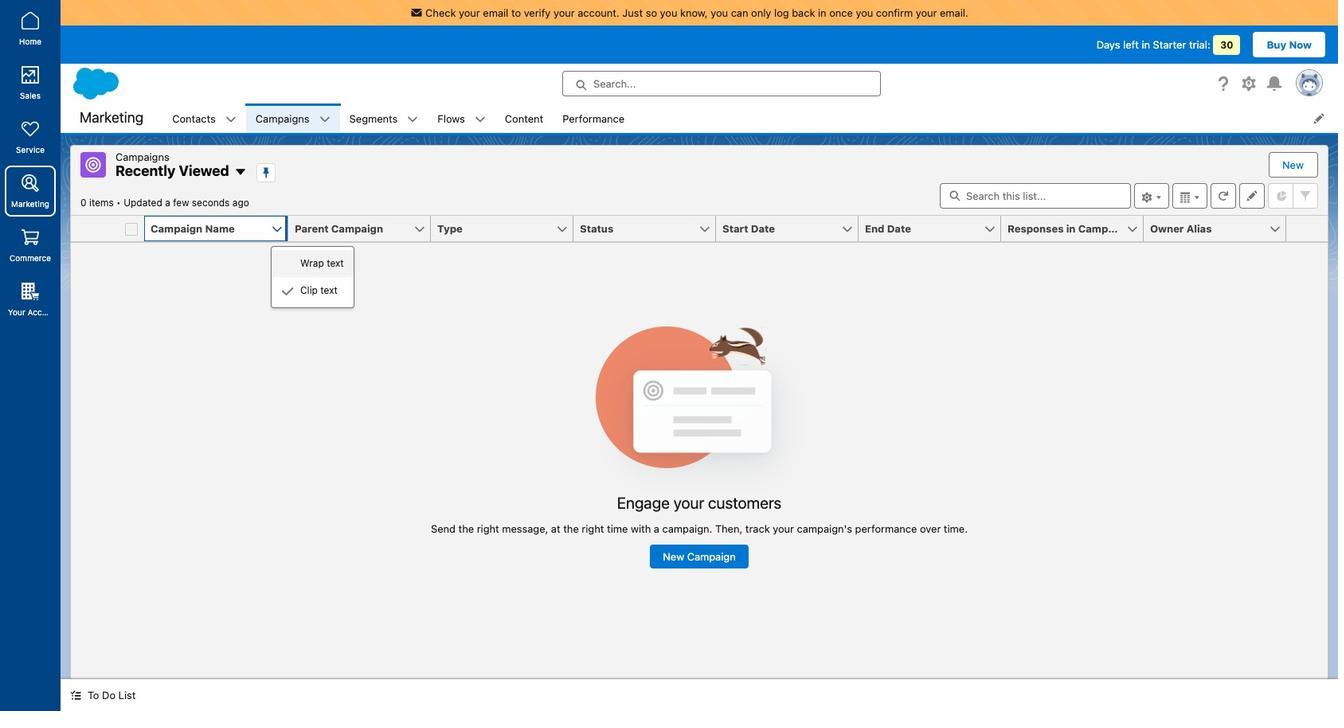 Task type: locate. For each thing, give the bounding box(es) containing it.
1 horizontal spatial campaigns
[[256, 112, 310, 125]]

do
[[102, 689, 116, 702]]

in
[[818, 6, 827, 19], [1142, 38, 1150, 51], [1067, 222, 1076, 235]]

marketing up 'campaigns' icon at the top left of the page
[[80, 109, 144, 126]]

list containing contacts
[[163, 104, 1338, 133]]

2 horizontal spatial you
[[856, 6, 873, 19]]

date
[[751, 222, 775, 235], [887, 222, 911, 235]]

days
[[1097, 38, 1120, 51]]

can
[[731, 6, 748, 19]]

new down campaign. at the bottom of page
[[663, 550, 684, 563]]

text default image for contacts
[[225, 114, 237, 125]]

0 horizontal spatial you
[[660, 6, 678, 19]]

date right 'start'
[[751, 222, 775, 235]]

action image
[[1287, 216, 1328, 241]]

your account link
[[5, 274, 59, 325]]

only
[[751, 6, 771, 19]]

a right with
[[654, 522, 660, 535]]

1 vertical spatial campaigns
[[116, 151, 169, 163]]

time
[[607, 522, 628, 535]]

engage
[[617, 494, 670, 512]]

2 horizontal spatial in
[[1142, 38, 1150, 51]]

0
[[80, 197, 86, 209]]

campaigns image
[[80, 152, 106, 178]]

your
[[8, 308, 25, 317]]

status element
[[574, 216, 726, 242]]

you right so on the left of the page
[[660, 6, 678, 19]]

item number element
[[71, 216, 119, 242]]

campaign.
[[662, 522, 712, 535]]

responses in campaign element
[[1001, 216, 1154, 242]]

1 you from the left
[[660, 6, 678, 19]]

1 horizontal spatial date
[[887, 222, 911, 235]]

text default image left "clip"
[[281, 285, 294, 298]]

service
[[16, 145, 45, 155]]

text default image left to
[[70, 690, 81, 701]]

status button
[[574, 216, 699, 241]]

in right back at the right of the page
[[818, 6, 827, 19]]

menu containing wrap text
[[272, 250, 353, 304]]

the right send
[[458, 522, 474, 535]]

buy now button
[[1254, 32, 1326, 57]]

home
[[19, 37, 42, 46]]

items
[[89, 197, 114, 209]]

text default image
[[407, 114, 419, 125], [475, 114, 486, 125], [234, 166, 247, 179], [281, 285, 294, 298]]

0 horizontal spatial text default image
[[70, 690, 81, 701]]

2 right from the left
[[582, 522, 604, 535]]

0 horizontal spatial new
[[663, 550, 684, 563]]

campaigns up 'updated'
[[116, 151, 169, 163]]

date right end on the top of the page
[[887, 222, 911, 235]]

1 horizontal spatial marketing
[[80, 109, 144, 126]]

cell
[[119, 216, 144, 242]]

0 horizontal spatial marketing
[[11, 199, 49, 209]]

1 horizontal spatial the
[[563, 522, 579, 535]]

your right verify
[[554, 6, 575, 19]]

campaigns inside 'element'
[[116, 151, 169, 163]]

over
[[920, 522, 941, 535]]

text inside clip text link
[[320, 284, 338, 296]]

trial:
[[1189, 38, 1211, 51]]

1 horizontal spatial a
[[654, 522, 660, 535]]

text default image right contacts on the left of page
[[225, 114, 237, 125]]

home link
[[5, 3, 56, 54]]

service link
[[5, 112, 56, 163]]

confirm
[[876, 6, 913, 19]]

campaign down send the right message, at the right time with a campaign. then, track your campaign's performance over time.
[[687, 550, 736, 563]]

the right at
[[563, 522, 579, 535]]

0 vertical spatial text
[[327, 257, 344, 269]]

campaign's
[[797, 522, 852, 535]]

date inside end date button
[[887, 222, 911, 235]]

text default image left segments
[[319, 114, 330, 125]]

campaign down few
[[151, 222, 202, 235]]

2 horizontal spatial text default image
[[319, 114, 330, 125]]

1 date from the left
[[751, 222, 775, 235]]

text right "clip"
[[320, 284, 338, 296]]

Search Recently Viewed list view. search field
[[940, 183, 1131, 209]]

right
[[477, 522, 499, 535], [582, 522, 604, 535]]

0 vertical spatial a
[[165, 197, 170, 209]]

end date button
[[859, 216, 984, 241]]

campaign name button
[[144, 216, 271, 241]]

item number image
[[71, 216, 119, 241]]

1 vertical spatial a
[[654, 522, 660, 535]]

customers
[[708, 494, 782, 512]]

1 the from the left
[[458, 522, 474, 535]]

campaign inside "button"
[[1078, 222, 1130, 235]]

text
[[327, 257, 344, 269], [320, 284, 338, 296]]

menu
[[272, 250, 353, 304]]

time.
[[944, 522, 968, 535]]

parent campaign
[[295, 222, 383, 235]]

start date button
[[716, 216, 841, 241]]

new for new
[[1283, 159, 1304, 171]]

1 vertical spatial text
[[320, 284, 338, 296]]

status
[[580, 222, 614, 235]]

type button
[[431, 216, 556, 241]]

marketing link
[[5, 166, 56, 217]]

2 vertical spatial in
[[1067, 222, 1076, 235]]

in inside "button"
[[1067, 222, 1076, 235]]

0 vertical spatial in
[[818, 6, 827, 19]]

0 vertical spatial marketing
[[80, 109, 144, 126]]

right left message,
[[477, 522, 499, 535]]

end date element
[[859, 216, 1011, 242]]

1 horizontal spatial right
[[582, 522, 604, 535]]

performance
[[563, 112, 625, 125]]

a inside engage your customers status
[[654, 522, 660, 535]]

0 horizontal spatial a
[[165, 197, 170, 209]]

campaigns inside 'link'
[[256, 112, 310, 125]]

you left can
[[711, 6, 728, 19]]

new campaign
[[663, 550, 736, 563]]

1 right from the left
[[477, 522, 499, 535]]

new
[[1283, 159, 1304, 171], [663, 550, 684, 563]]

commerce link
[[5, 220, 56, 271]]

0 horizontal spatial right
[[477, 522, 499, 535]]

0 horizontal spatial in
[[818, 6, 827, 19]]

0 horizontal spatial campaigns
[[116, 151, 169, 163]]

date inside start date button
[[751, 222, 775, 235]]

track
[[746, 522, 770, 535]]

with
[[631, 522, 651, 535]]

your account
[[8, 308, 59, 317]]

new button
[[1270, 153, 1317, 177]]

wrap
[[300, 257, 324, 269]]

list
[[163, 104, 1338, 133]]

right left "time"
[[582, 522, 604, 535]]

1 horizontal spatial new
[[1283, 159, 1304, 171]]

0 vertical spatial campaigns
[[256, 112, 310, 125]]

start date element
[[716, 216, 868, 242]]

text default image
[[225, 114, 237, 125], [319, 114, 330, 125], [70, 690, 81, 701]]

1 horizontal spatial text default image
[[225, 114, 237, 125]]

text default image inside contacts list item
[[225, 114, 237, 125]]

1 vertical spatial new
[[663, 550, 684, 563]]

end date
[[865, 222, 911, 235]]

1 horizontal spatial in
[[1067, 222, 1076, 235]]

few
[[173, 197, 189, 209]]

recently viewed status
[[80, 197, 124, 209]]

in right responses
[[1067, 222, 1076, 235]]

a
[[165, 197, 170, 209], [654, 522, 660, 535]]

text default image left the flows link
[[407, 114, 419, 125]]

campaign inside engage your customers status
[[687, 550, 736, 563]]

date for end date
[[887, 222, 911, 235]]

you right "once"
[[856, 6, 873, 19]]

performance
[[855, 522, 917, 535]]

text default image inside the segments list item
[[407, 114, 419, 125]]

campaigns right contacts list item at the left of the page
[[256, 112, 310, 125]]

back
[[792, 6, 815, 19]]

segments list item
[[340, 104, 428, 133]]

parent campaign button
[[288, 216, 413, 241]]

campaign left owner
[[1078, 222, 1130, 235]]

wrap text
[[300, 257, 344, 269]]

alias
[[1187, 222, 1212, 235]]

text inside the wrap text link
[[327, 257, 344, 269]]

buy
[[1267, 38, 1287, 51]]

1 vertical spatial in
[[1142, 38, 1150, 51]]

clip text link
[[272, 277, 353, 304]]

0 vertical spatial new
[[1283, 159, 1304, 171]]

seconds
[[192, 197, 230, 209]]

0 horizontal spatial the
[[458, 522, 474, 535]]

commerce
[[10, 253, 51, 263]]

new inside engage your customers status
[[663, 550, 684, 563]]

clip text
[[300, 284, 338, 296]]

1 horizontal spatial you
[[711, 6, 728, 19]]

date for start date
[[751, 222, 775, 235]]

you
[[660, 6, 678, 19], [711, 6, 728, 19], [856, 6, 873, 19]]

text for clip text
[[320, 284, 338, 296]]

owner alias button
[[1144, 216, 1269, 241]]

2 the from the left
[[563, 522, 579, 535]]

clip
[[300, 284, 318, 296]]

the
[[458, 522, 474, 535], [563, 522, 579, 535]]

your
[[459, 6, 480, 19], [554, 6, 575, 19], [916, 6, 937, 19], [674, 494, 704, 512], [773, 522, 794, 535]]

text default image for campaigns
[[319, 114, 330, 125]]

a left few
[[165, 197, 170, 209]]

text right wrap
[[327, 257, 344, 269]]

2 date from the left
[[887, 222, 911, 235]]

text default image inside campaigns list item
[[319, 114, 330, 125]]

recently viewed
[[116, 163, 229, 179]]

text default image right flows
[[475, 114, 486, 125]]

in right left
[[1142, 38, 1150, 51]]

marketing up commerce link
[[11, 199, 49, 209]]

new up action image
[[1283, 159, 1304, 171]]

0 horizontal spatial date
[[751, 222, 775, 235]]



Task type: vqa. For each thing, say whether or not it's contained in the screenshot.
Status button
yes



Task type: describe. For each thing, give the bounding box(es) containing it.
at
[[551, 522, 561, 535]]

account
[[28, 308, 59, 317]]

verify
[[524, 6, 551, 19]]

content link
[[495, 104, 553, 133]]

wrap text link
[[272, 250, 353, 277]]

send
[[431, 522, 456, 535]]

flows list item
[[428, 104, 495, 133]]

3 you from the left
[[856, 6, 873, 19]]

recently viewed|campaigns|list view element
[[70, 145, 1329, 680]]

check your email to verify your account. just so you know, you can only log back in once you confirm your email.
[[426, 6, 969, 19]]

sales link
[[5, 57, 56, 108]]

end
[[865, 222, 885, 235]]

campaigns link
[[246, 104, 319, 133]]

starter
[[1153, 38, 1187, 51]]

segments
[[349, 112, 398, 125]]

0 items • updated a few seconds ago
[[80, 197, 249, 209]]

to do list button
[[61, 680, 145, 711]]

to
[[88, 689, 99, 702]]

campaign name
[[151, 222, 235, 235]]

once
[[829, 6, 853, 19]]

text default image inside clip text link
[[281, 285, 294, 298]]

action element
[[1287, 216, 1328, 242]]

menu inside campaign name element
[[272, 250, 353, 304]]

text for wrap text
[[327, 257, 344, 269]]

1 vertical spatial marketing
[[11, 199, 49, 209]]

buy now
[[1267, 38, 1312, 51]]

parent
[[295, 222, 329, 235]]

your up campaign. at the bottom of page
[[674, 494, 704, 512]]

email.
[[940, 6, 969, 19]]

then,
[[715, 522, 743, 535]]

segments link
[[340, 104, 407, 133]]

ago
[[232, 197, 249, 209]]

start date
[[723, 222, 775, 235]]

your right track
[[773, 522, 794, 535]]

updated
[[124, 197, 162, 209]]

your left "email"
[[459, 6, 480, 19]]

new for new campaign
[[663, 550, 684, 563]]

engage your customers status
[[431, 326, 968, 568]]

engage your customers
[[617, 494, 782, 512]]

so
[[646, 6, 657, 19]]

cell inside recently viewed|campaigns|list view 'element'
[[119, 216, 144, 242]]

contacts link
[[163, 104, 225, 133]]

flows
[[438, 112, 465, 125]]

type element
[[431, 216, 583, 242]]

campaigns list item
[[246, 104, 340, 133]]

recently
[[116, 163, 176, 179]]

email
[[483, 6, 509, 19]]

name
[[205, 222, 235, 235]]

•
[[116, 197, 121, 209]]

log
[[774, 6, 789, 19]]

know,
[[680, 6, 708, 19]]

2 you from the left
[[711, 6, 728, 19]]

just
[[622, 6, 643, 19]]

responses
[[1008, 222, 1064, 235]]

30
[[1221, 39, 1234, 51]]

to
[[511, 6, 521, 19]]

account.
[[578, 6, 620, 19]]

campaign name element
[[144, 216, 354, 308]]

owner alias
[[1150, 222, 1212, 235]]

days left in starter trial: 30
[[1097, 38, 1234, 51]]

flows link
[[428, 104, 475, 133]]

responses in campaign
[[1008, 222, 1130, 235]]

owner alias element
[[1144, 216, 1296, 242]]

performance link
[[553, 104, 634, 133]]

campaign right the parent
[[331, 222, 383, 235]]

text default image inside flows list item
[[475, 114, 486, 125]]

now
[[1289, 38, 1312, 51]]

content
[[505, 112, 544, 125]]

list
[[118, 689, 136, 702]]

viewed
[[179, 163, 229, 179]]

responses in campaign button
[[1001, 216, 1130, 241]]

owner
[[1150, 222, 1184, 235]]

contacts list item
[[163, 104, 246, 133]]

send the right message, at the right time with a campaign. then, track your campaign's performance over time.
[[431, 522, 968, 535]]

your left "email."
[[916, 6, 937, 19]]

check
[[426, 6, 456, 19]]

text default image up ago
[[234, 166, 247, 179]]

message,
[[502, 522, 548, 535]]

text default image inside to do list button
[[70, 690, 81, 701]]

to do list
[[88, 689, 136, 702]]

left
[[1123, 38, 1139, 51]]

sales
[[20, 91, 41, 100]]

start
[[723, 222, 749, 235]]

parent campaign element
[[288, 216, 441, 242]]



